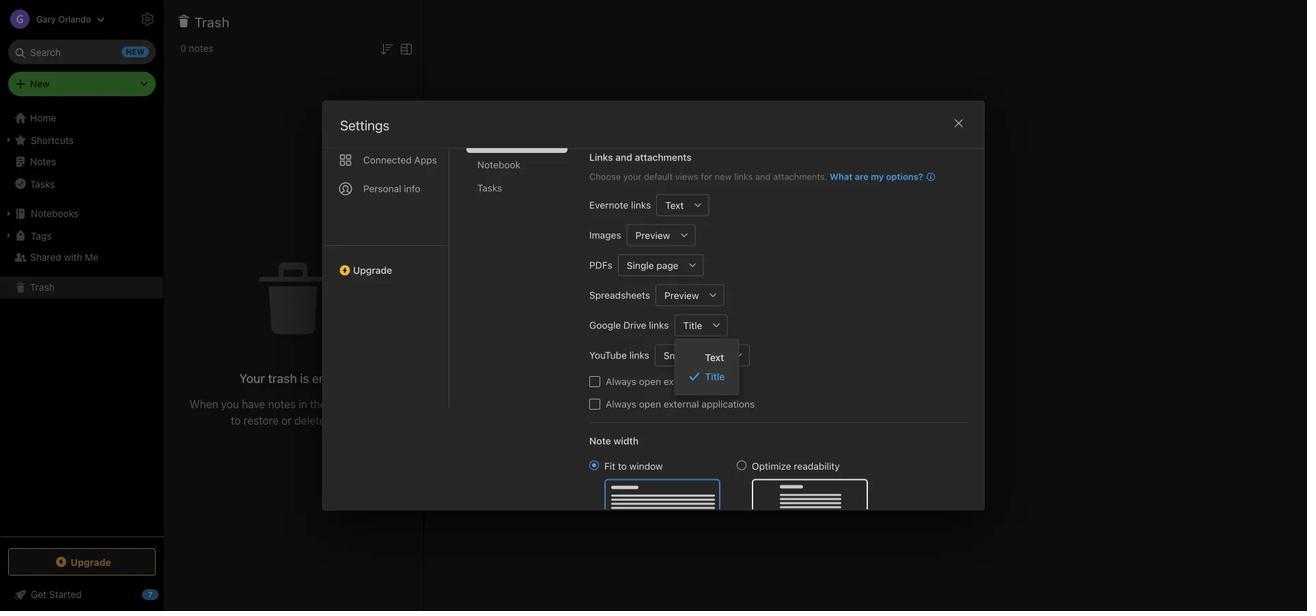 Task type: describe. For each thing, give the bounding box(es) containing it.
title inside title 'button'
[[683, 320, 703, 331]]

1 vertical spatial upgrade
[[71, 557, 111, 568]]

new
[[30, 78, 50, 90]]

tab list for notebook
[[323, 47, 450, 408]]

title button
[[675, 314, 706, 336]]

pdfs
[[590, 259, 613, 271]]

what are my options?
[[830, 171, 924, 181]]

links down your
[[631, 199, 651, 210]]

spreadsheets
[[590, 289, 650, 301]]

always for always open external applications
[[606, 398, 637, 410]]

0 vertical spatial trash
[[195, 14, 230, 30]]

links down drive on the left of the page
[[630, 349, 650, 361]]

links and attachments
[[590, 151, 692, 163]]

note window - empty element
[[424, 0, 1308, 611]]

preview button for images
[[627, 224, 674, 246]]

notes
[[30, 156, 56, 167]]

single page button
[[618, 254, 682, 276]]

your trash is empty
[[240, 371, 348, 386]]

open for always open external files
[[639, 376, 661, 387]]

tasks tab
[[467, 177, 568, 199]]

preview for images
[[636, 229, 670, 241]]

window
[[630, 461, 663, 472]]

youtube
[[590, 349, 627, 361]]

to inside when you have notes in the trash, click '...' to restore or delete them.
[[231, 414, 241, 427]]

tree containing home
[[0, 107, 164, 536]]

personal info
[[363, 183, 421, 194]]

notes link
[[0, 151, 163, 173]]

tasks button
[[0, 173, 163, 195]]

google
[[590, 319, 621, 331]]

files
[[702, 376, 720, 387]]

apps
[[414, 154, 437, 165]]

notebooks
[[31, 208, 79, 219]]

always open external files
[[606, 376, 720, 387]]

text inside 'link'
[[705, 352, 724, 363]]

is
[[300, 371, 309, 386]]

me
[[85, 252, 99, 263]]

'...'
[[386, 398, 398, 411]]

1 vertical spatial upgrade button
[[8, 549, 156, 576]]

optimize
[[752, 461, 792, 472]]

fit
[[605, 461, 616, 472]]

new
[[715, 171, 732, 181]]

with
[[64, 252, 82, 263]]

connected
[[363, 154, 412, 165]]

google drive links
[[590, 319, 669, 331]]

0 vertical spatial and
[[616, 151, 633, 163]]

them.
[[328, 414, 357, 427]]

links
[[590, 151, 613, 163]]

my
[[871, 171, 884, 181]]

text inside button
[[666, 199, 684, 211]]

always for always open external files
[[606, 376, 637, 387]]

width
[[614, 435, 639, 446]]

views
[[676, 171, 699, 181]]

trash,
[[329, 398, 357, 411]]

trash
[[268, 371, 297, 386]]

open for always open external applications
[[639, 398, 661, 410]]

Choose default view option for Evernote links field
[[657, 194, 709, 216]]

tags button
[[0, 225, 163, 247]]

connected apps
[[363, 154, 437, 165]]

note width
[[590, 435, 639, 446]]

single page
[[627, 259, 679, 271]]

delete
[[295, 414, 325, 427]]

evernote links
[[590, 199, 651, 210]]

text link
[[675, 348, 739, 367]]

have
[[242, 398, 265, 411]]

preview for spreadsheets
[[665, 290, 699, 301]]

tab list for links and attachments
[[467, 60, 579, 408]]

attachments
[[635, 151, 692, 163]]

single
[[627, 259, 654, 271]]

settings image
[[139, 11, 156, 27]]

for
[[701, 171, 713, 181]]

are
[[855, 171, 869, 181]]

always open external applications
[[606, 398, 755, 410]]

optimize readability
[[752, 461, 840, 472]]

what
[[830, 171, 853, 181]]

attachments.
[[773, 171, 828, 181]]

links right new
[[735, 171, 753, 181]]

click
[[360, 398, 383, 411]]

Always open external files checkbox
[[590, 376, 601, 387]]

you
[[221, 398, 239, 411]]

options?
[[887, 171, 924, 181]]

tasks for the tasks button
[[30, 178, 55, 189]]

personal
[[363, 183, 402, 194]]

fit to window
[[605, 461, 663, 472]]

Choose default view option for YouTube links field
[[655, 344, 750, 366]]

to inside option group
[[618, 461, 627, 472]]

0 notes
[[180, 43, 213, 54]]

youtube links
[[590, 349, 650, 361]]

shared with me link
[[0, 247, 163, 269]]

in
[[299, 398, 307, 411]]

upgrade button inside tab list
[[323, 245, 449, 281]]



Task type: locate. For each thing, give the bounding box(es) containing it.
preview up title 'button'
[[665, 290, 699, 301]]

Choose default view option for Images field
[[627, 224, 696, 246]]

0 vertical spatial always
[[606, 376, 637, 387]]

notebook tab
[[467, 153, 568, 176]]

to down you
[[231, 414, 241, 427]]

when
[[190, 398, 218, 411]]

to right fit at the bottom of the page
[[618, 461, 627, 472]]

0 vertical spatial text
[[666, 199, 684, 211]]

Choose default view option for Spreadsheets field
[[656, 284, 725, 306]]

open down the always open external files
[[639, 398, 661, 410]]

and left attachments.
[[756, 171, 771, 181]]

open up always open external applications
[[639, 376, 661, 387]]

1 horizontal spatial title
[[705, 371, 725, 383]]

trash up the 0 notes
[[195, 14, 230, 30]]

evernote
[[590, 199, 629, 210]]

title down preview field in the right of the page
[[683, 320, 703, 331]]

shared with me
[[30, 252, 99, 263]]

trash down shared
[[30, 282, 54, 293]]

2 always from the top
[[606, 398, 637, 410]]

preview button up title 'button'
[[656, 284, 703, 306]]

0 vertical spatial to
[[231, 414, 241, 427]]

when you have notes in the trash, click '...' to restore or delete them.
[[190, 398, 398, 427]]

1 horizontal spatial tasks
[[478, 182, 502, 193]]

preview button for spreadsheets
[[656, 284, 703, 306]]

1 vertical spatial to
[[618, 461, 627, 472]]

tasks
[[30, 178, 55, 189], [478, 182, 502, 193]]

settings
[[340, 117, 390, 133]]

Choose default view option for Google Drive links field
[[675, 314, 728, 336]]

upgrade
[[353, 264, 392, 276], [71, 557, 111, 568]]

and up your
[[616, 151, 633, 163]]

Choose default view option for PDFs field
[[618, 254, 704, 276]]

text
[[666, 199, 684, 211], [705, 352, 724, 363]]

external for files
[[664, 376, 699, 387]]

Search text field
[[18, 40, 146, 64]]

notes
[[189, 43, 213, 54], [268, 398, 296, 411]]

external down the always open external files
[[664, 398, 699, 410]]

2 external from the top
[[664, 398, 699, 410]]

0 horizontal spatial upgrade
[[71, 557, 111, 568]]

tags
[[31, 230, 52, 241]]

tab list
[[323, 47, 450, 408], [467, 60, 579, 408]]

preview
[[636, 229, 670, 241], [665, 290, 699, 301]]

external up always open external applications
[[664, 376, 699, 387]]

1 vertical spatial trash
[[30, 282, 54, 293]]

1 horizontal spatial tab list
[[467, 60, 579, 408]]

1 vertical spatial always
[[606, 398, 637, 410]]

choose
[[590, 171, 621, 181]]

preview button up single page button
[[627, 224, 674, 246]]

0
[[180, 43, 186, 54]]

1 external from the top
[[664, 376, 699, 387]]

tasks inside button
[[30, 178, 55, 189]]

1 horizontal spatial to
[[618, 461, 627, 472]]

tab list containing notebook
[[467, 60, 579, 408]]

text up title link
[[705, 352, 724, 363]]

notes up the or
[[268, 398, 296, 411]]

title down text 'link'
[[705, 371, 725, 383]]

upgrade button
[[323, 245, 449, 281], [8, 549, 156, 576]]

1 vertical spatial external
[[664, 398, 699, 410]]

0 vertical spatial preview
[[636, 229, 670, 241]]

always right always open external files checkbox
[[606, 376, 637, 387]]

title
[[683, 320, 703, 331], [705, 371, 725, 383]]

links
[[735, 171, 753, 181], [631, 199, 651, 210], [649, 319, 669, 331], [630, 349, 650, 361]]

home
[[30, 112, 56, 124]]

0 vertical spatial external
[[664, 376, 699, 387]]

0 horizontal spatial text
[[666, 199, 684, 211]]

1 horizontal spatial upgrade
[[353, 264, 392, 276]]

1 vertical spatial text
[[705, 352, 724, 363]]

0 vertical spatial title
[[683, 320, 703, 331]]

1 vertical spatial and
[[756, 171, 771, 181]]

Optimize readability radio
[[737, 461, 747, 470]]

images
[[590, 229, 621, 241]]

tasks down the notebook
[[478, 182, 502, 193]]

1 horizontal spatial and
[[756, 171, 771, 181]]

title inside title link
[[705, 371, 725, 383]]

external for applications
[[664, 398, 699, 410]]

trash link
[[0, 277, 163, 299]]

Fit to window radio
[[590, 461, 599, 470]]

0 horizontal spatial notes
[[189, 43, 213, 54]]

shared
[[30, 252, 61, 263]]

external
[[664, 376, 699, 387], [664, 398, 699, 410]]

1 vertical spatial notes
[[268, 398, 296, 411]]

note
[[590, 435, 611, 446]]

tasks inside tab
[[478, 182, 502, 193]]

title link
[[675, 367, 739, 387]]

restore
[[244, 414, 279, 427]]

default
[[644, 171, 673, 181]]

0 vertical spatial notes
[[189, 43, 213, 54]]

0 horizontal spatial title
[[683, 320, 703, 331]]

text button
[[657, 194, 688, 216]]

0 vertical spatial preview button
[[627, 224, 674, 246]]

dropdown list menu
[[675, 348, 739, 387]]

0 vertical spatial upgrade
[[353, 264, 392, 276]]

1 vertical spatial preview
[[665, 290, 699, 301]]

tasks for tab list containing notebook
[[478, 182, 502, 193]]

new button
[[8, 72, 156, 96]]

expand tags image
[[3, 230, 14, 241]]

empty
[[312, 371, 348, 386]]

and
[[616, 151, 633, 163], [756, 171, 771, 181]]

Always open external applications checkbox
[[590, 399, 601, 410]]

notebooks link
[[0, 203, 163, 225]]

shortcuts
[[31, 134, 74, 146]]

notes inside when you have notes in the trash, click '...' to restore or delete them.
[[268, 398, 296, 411]]

always right always open external applications option
[[606, 398, 637, 410]]

preview up single page
[[636, 229, 670, 241]]

page
[[657, 259, 679, 271]]

your
[[240, 371, 265, 386]]

expand notebooks image
[[3, 208, 14, 219]]

to
[[231, 414, 241, 427], [618, 461, 627, 472]]

readability
[[794, 461, 840, 472]]

None search field
[[18, 40, 146, 64]]

0 vertical spatial open
[[639, 376, 661, 387]]

your
[[624, 171, 642, 181]]

0 vertical spatial upgrade button
[[323, 245, 449, 281]]

choose your default views for new links and attachments.
[[590, 171, 828, 181]]

the
[[310, 398, 326, 411]]

0 horizontal spatial upgrade button
[[8, 549, 156, 576]]

links right drive on the left of the page
[[649, 319, 669, 331]]

tasks down notes
[[30, 178, 55, 189]]

shortcuts button
[[0, 129, 163, 151]]

applications
[[702, 398, 755, 410]]

1 horizontal spatial upgrade button
[[323, 245, 449, 281]]

2 open from the top
[[639, 398, 661, 410]]

trash
[[195, 14, 230, 30], [30, 282, 54, 293]]

close image
[[951, 115, 967, 132]]

0 horizontal spatial and
[[616, 151, 633, 163]]

1 horizontal spatial trash
[[195, 14, 230, 30]]

or
[[282, 414, 292, 427]]

0 horizontal spatial tab list
[[323, 47, 450, 408]]

1 horizontal spatial notes
[[268, 398, 296, 411]]

1 horizontal spatial text
[[705, 352, 724, 363]]

1 vertical spatial open
[[639, 398, 661, 410]]

open
[[639, 376, 661, 387], [639, 398, 661, 410]]

notes right 0
[[189, 43, 213, 54]]

0 horizontal spatial trash
[[30, 282, 54, 293]]

0 horizontal spatial tasks
[[30, 178, 55, 189]]

option group
[[590, 459, 868, 546]]

1 open from the top
[[639, 376, 661, 387]]

notebook
[[478, 159, 521, 170]]

1 always from the top
[[606, 376, 637, 387]]

always
[[606, 376, 637, 387], [606, 398, 637, 410]]

tree
[[0, 107, 164, 536]]

home link
[[0, 107, 164, 129]]

1 vertical spatial preview button
[[656, 284, 703, 306]]

text down 'views' on the top
[[666, 199, 684, 211]]

info
[[404, 183, 421, 194]]

0 horizontal spatial to
[[231, 414, 241, 427]]

drive
[[624, 319, 647, 331]]

option group containing fit to window
[[590, 459, 868, 546]]

tab list containing connected apps
[[323, 47, 450, 408]]

1 vertical spatial title
[[705, 371, 725, 383]]



Task type: vqa. For each thing, say whether or not it's contained in the screenshot.
first Copy from the top
no



